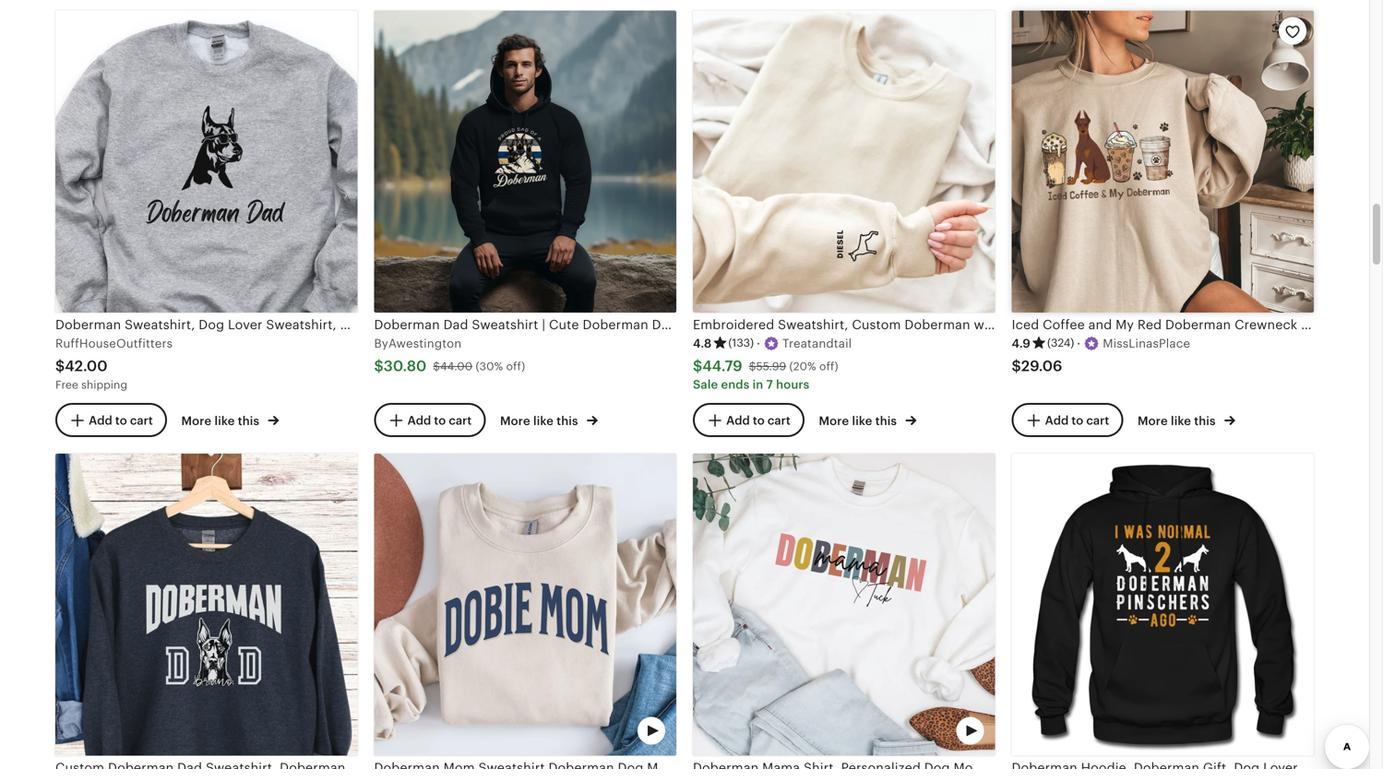Task type: locate. For each thing, give the bounding box(es) containing it.
2 add to cart from the left
[[408, 414, 472, 428]]

embroidered sweatshirt, custom doberman with name sweatshirt, doberman mom shirt, sleeve design crewneck, unisex image
[[693, 11, 995, 313]]

3 cart from the left
[[768, 414, 791, 428]]

add to cart down 44.00
[[408, 414, 472, 428]]

add down shipping
[[89, 414, 112, 428]]

·
[[757, 337, 760, 351], [1077, 337, 1081, 351]]

product video element for doberman mama shirt, personalized dog mom sweatshirt, aesthetic custom dog name crewneck, doberman pinscher lover, gift for dog owner image
[[693, 454, 995, 756]]

add to cart button down in
[[693, 403, 804, 437]]

4 more like this from the left
[[1138, 414, 1219, 428]]

cart down 44.00
[[449, 414, 472, 428]]

add to cart button
[[55, 403, 167, 437], [374, 403, 486, 437], [693, 403, 804, 437], [1012, 403, 1123, 437]]

1 horizontal spatial ·
[[1077, 337, 1081, 351]]

add to cart button down 30.80
[[374, 403, 486, 437]]

to
[[115, 414, 127, 428], [434, 414, 446, 428], [753, 414, 765, 428], [1072, 414, 1084, 428]]

cart down misslinasplace
[[1086, 414, 1109, 428]]

this for doberman dad sweatshirt | cute doberman dad crewneck | dog dad sweatshirt |dog dad crewneck sweatshirt |dog dad crewneck | doberman dad gift "image" more like this link
[[557, 414, 578, 428]]

3 to from the left
[[753, 414, 765, 428]]

doberman mom sweatshirt doberman dog mom shirt, dog lover sweatshirt, dobie mom shirt, doberman sweater, doberman gifts, dobie mama crewneck image
[[374, 454, 676, 756]]

$ inside ruffhouseoutfitters $ 42.00 free shipping
[[55, 358, 65, 375]]

more like this link for doberman sweatshirt, dog lover sweatshirt, doberman owner gift, dog dad sweatshirt, cool doberman sweatshirt, doberman dad sweatshirt image
[[181, 411, 279, 430]]

this
[[238, 414, 259, 428], [557, 414, 578, 428], [875, 414, 897, 428], [1194, 414, 1216, 428]]

2 to from the left
[[434, 414, 446, 428]]

byawestington
[[374, 337, 462, 351]]

· right (324)
[[1077, 337, 1081, 351]]

4 add to cart button from the left
[[1012, 403, 1123, 437]]

like for doberman dad sweatshirt | cute doberman dad crewneck | dog dad sweatshirt |dog dad crewneck sweatshirt |dog dad crewneck | doberman dad gift "image" more like this link
[[533, 414, 554, 428]]

cart for "add to cart" button corresponding to embroidered sweatshirt, custom doberman with name sweatshirt, doberman mom shirt, sleeve design crewneck, unisex image more like this link
[[768, 414, 791, 428]]

product video element
[[374, 454, 676, 756], [693, 454, 995, 756]]

more
[[181, 414, 212, 428], [500, 414, 530, 428], [819, 414, 849, 428], [1138, 414, 1168, 428]]

add to cart button for embroidered sweatshirt, custom doberman with name sweatshirt, doberman mom shirt, sleeve design crewneck, unisex image more like this link
[[693, 403, 804, 437]]

more like this for more like this link for doberman sweatshirt, dog lover sweatshirt, doberman owner gift, dog dad sweatshirt, cool doberman sweatshirt, doberman dad sweatshirt image
[[181, 414, 262, 428]]

doberman mama shirt, personalized dog mom sweatshirt, aesthetic custom dog name crewneck, doberman pinscher lover, gift for dog owner image
[[693, 454, 995, 756]]

add down the 29.06
[[1045, 414, 1069, 428]]

3 more like this link from the left
[[819, 411, 917, 430]]

off) inside byawestington $ 30.80 $ 44.00 (30% off)
[[506, 360, 525, 373]]

4 add to cart from the left
[[1045, 414, 1109, 428]]

1 more from the left
[[181, 414, 212, 428]]

(324)
[[1047, 337, 1074, 349]]

2 more from the left
[[500, 414, 530, 428]]

like
[[215, 414, 235, 428], [533, 414, 554, 428], [852, 414, 872, 428], [1171, 414, 1191, 428]]

(30%
[[476, 360, 503, 373]]

to down in
[[753, 414, 765, 428]]

to down shipping
[[115, 414, 127, 428]]

free
[[55, 379, 78, 391]]

3 add from the left
[[726, 414, 750, 428]]

this for embroidered sweatshirt, custom doberman with name sweatshirt, doberman mom shirt, sleeve design crewneck, unisex image more like this link
[[875, 414, 897, 428]]

42.00
[[65, 358, 108, 375]]

1 product video element from the left
[[374, 454, 676, 756]]

add to cart down shipping
[[89, 414, 153, 428]]

2 product video element from the left
[[693, 454, 995, 756]]

cart
[[130, 414, 153, 428], [449, 414, 472, 428], [768, 414, 791, 428], [1086, 414, 1109, 428]]

add
[[89, 414, 112, 428], [408, 414, 431, 428], [726, 414, 750, 428], [1045, 414, 1069, 428]]

off)
[[506, 360, 525, 373], [819, 361, 839, 373]]

add to cart for "add to cart" button for doberman dad sweatshirt | cute doberman dad crewneck | dog dad sweatshirt |dog dad crewneck sweatshirt |dog dad crewneck | doberman dad gift "image" more like this link
[[408, 414, 472, 428]]

2 add to cart button from the left
[[374, 403, 486, 437]]

off) down treatandtail
[[819, 361, 839, 373]]

like for more like this link for doberman sweatshirt, dog lover sweatshirt, doberman owner gift, dog dad sweatshirt, cool doberman sweatshirt, doberman dad sweatshirt image
[[215, 414, 235, 428]]

1 this from the left
[[238, 414, 259, 428]]

· for treatandtail
[[757, 337, 760, 351]]

byawestington $ 30.80 $ 44.00 (30% off)
[[374, 337, 525, 375]]

3 more from the left
[[819, 414, 849, 428]]

1 horizontal spatial off)
[[819, 361, 839, 373]]

3 add to cart from the left
[[726, 414, 791, 428]]

doberman hoodie. doberman gift. dog lover hoodie. dog owner sweatshirt. doberman pinscher gift. pet owner hoodie. funny dog #oh1407 image
[[1012, 454, 1314, 756]]

1 add to cart from the left
[[89, 414, 153, 428]]

3 like from the left
[[852, 414, 872, 428]]

1 cart from the left
[[130, 414, 153, 428]]

add for "add to cart" button corresponding to embroidered sweatshirt, custom doberman with name sweatshirt, doberman mom shirt, sleeve design crewneck, unisex image more like this link
[[726, 414, 750, 428]]

1 off) from the left
[[506, 360, 525, 373]]

1 like from the left
[[215, 414, 235, 428]]

add to cart down the 29.06
[[1045, 414, 1109, 428]]

1 to from the left
[[115, 414, 127, 428]]

1 add from the left
[[89, 414, 112, 428]]

more like this for doberman dad sweatshirt | cute doberman dad crewneck | dog dad sweatshirt |dog dad crewneck sweatshirt |dog dad crewneck | doberman dad gift "image" more like this link
[[500, 414, 581, 428]]

to for "add to cart" button corresponding to embroidered sweatshirt, custom doberman with name sweatshirt, doberman mom shirt, sleeve design crewneck, unisex image more like this link
[[753, 414, 765, 428]]

cart down ruffhouseoutfitters $ 42.00 free shipping
[[130, 414, 153, 428]]

2 more like this link from the left
[[500, 411, 598, 430]]

2 cart from the left
[[449, 414, 472, 428]]

cart down 7
[[768, 414, 791, 428]]

more like this
[[181, 414, 262, 428], [500, 414, 581, 428], [819, 414, 900, 428], [1138, 414, 1219, 428]]

add down ends
[[726, 414, 750, 428]]

2 off) from the left
[[819, 361, 839, 373]]

off) inside $ 44.79 $ 55.99 (20% off) sale ends in 7 hours
[[819, 361, 839, 373]]

4 add from the left
[[1045, 414, 1069, 428]]

add for "add to cart" button for doberman dad sweatshirt | cute doberman dad crewneck | dog dad sweatshirt |dog dad crewneck sweatshirt |dog dad crewneck | doberman dad gift "image" more like this link
[[408, 414, 431, 428]]

2 this from the left
[[557, 414, 578, 428]]

add down 30.80
[[408, 414, 431, 428]]

4 more from the left
[[1138, 414, 1168, 428]]

off) right (30%
[[506, 360, 525, 373]]

custom doberman dad sweatshirt, doberman dad gift,  dobie dad gift, doberman shirt, dog dad father's day gift, doberman pinscher crewneck image
[[55, 454, 358, 756]]

add to cart down in
[[726, 414, 791, 428]]

1 horizontal spatial product video element
[[693, 454, 995, 756]]

add to cart button for doberman dad sweatshirt | cute doberman dad crewneck | dog dad sweatshirt |dog dad crewneck sweatshirt |dog dad crewneck | doberman dad gift "image" more like this link
[[374, 403, 486, 437]]

doberman sweatshirt, dog lover sweatshirt, doberman owner gift, dog dad sweatshirt, cool doberman sweatshirt, doberman dad sweatshirt image
[[55, 11, 358, 313]]

4.9
[[1012, 337, 1031, 351]]

4 more like this link from the left
[[1138, 411, 1236, 430]]

3 more like this from the left
[[819, 414, 900, 428]]

iced coffee and my red doberman crewneck sweatshirt | doberman mom shirt | doberman gifts | dog mom gifts | doberman sweater | image
[[1012, 11, 1314, 313]]

44.79
[[702, 358, 743, 375]]

add to cart
[[89, 414, 153, 428], [408, 414, 472, 428], [726, 414, 791, 428], [1045, 414, 1109, 428]]

1 more like this from the left
[[181, 414, 262, 428]]

1 · from the left
[[757, 337, 760, 351]]

30.80
[[384, 358, 427, 375]]

3 this from the left
[[875, 414, 897, 428]]

more like this link
[[181, 411, 279, 430], [500, 411, 598, 430], [819, 411, 917, 430], [1138, 411, 1236, 430]]

add for "add to cart" button associated with iced coffee and my red doberman crewneck sweatshirt | doberman mom shirt | doberman gifts | dog mom gifts | doberman sweater | image more like this link
[[1045, 414, 1069, 428]]

2 like from the left
[[533, 414, 554, 428]]

add to cart button down shipping
[[55, 403, 167, 437]]

1 add to cart button from the left
[[55, 403, 167, 437]]

0 horizontal spatial product video element
[[374, 454, 676, 756]]

3 add to cart button from the left
[[693, 403, 804, 437]]

4 to from the left
[[1072, 414, 1084, 428]]

add to cart button down the 29.06
[[1012, 403, 1123, 437]]

more for embroidered sweatshirt, custom doberman with name sweatshirt, doberman mom shirt, sleeve design crewneck, unisex image more like this link
[[819, 414, 849, 428]]

2 more like this from the left
[[500, 414, 581, 428]]

4 like from the left
[[1171, 414, 1191, 428]]

1 more like this link from the left
[[181, 411, 279, 430]]

2 · from the left
[[1077, 337, 1081, 351]]

0 horizontal spatial off)
[[506, 360, 525, 373]]

0 horizontal spatial ·
[[757, 337, 760, 351]]

$
[[55, 358, 65, 375], [374, 358, 384, 375], [693, 358, 702, 375], [1012, 358, 1021, 375], [433, 360, 440, 373], [749, 361, 756, 373]]

to for "add to cart" button associated with iced coffee and my red doberman crewneck sweatshirt | doberman mom shirt | doberman gifts | dog mom gifts | doberman sweater | image more like this link
[[1072, 414, 1084, 428]]

· right (133)
[[757, 337, 760, 351]]

4 cart from the left
[[1086, 414, 1109, 428]]

4 this from the left
[[1194, 414, 1216, 428]]

to down 44.00
[[434, 414, 446, 428]]

29.06
[[1021, 358, 1063, 375]]

2 add from the left
[[408, 414, 431, 428]]

to down (324)
[[1072, 414, 1084, 428]]

ends
[[721, 378, 750, 392]]



Task type: describe. For each thing, give the bounding box(es) containing it.
more like this link for embroidered sweatshirt, custom doberman with name sweatshirt, doberman mom shirt, sleeve design crewneck, unisex image
[[819, 411, 917, 430]]

cart for "add to cart" button associated with iced coffee and my red doberman crewneck sweatshirt | doberman mom shirt | doberman gifts | dog mom gifts | doberman sweater | image more like this link
[[1086, 414, 1109, 428]]

ruffhouseoutfitters
[[55, 337, 173, 351]]

this for more like this link for doberman sweatshirt, dog lover sweatshirt, doberman owner gift, dog dad sweatshirt, cool doberman sweatshirt, doberman dad sweatshirt image
[[238, 414, 259, 428]]

doberman dad sweatshirt | cute doberman dad crewneck | dog dad sweatshirt |dog dad crewneck sweatshirt |dog dad crewneck | doberman dad gift image
[[374, 11, 676, 313]]

misslinasplace
[[1103, 337, 1190, 351]]

in
[[753, 378, 763, 392]]

product video element for doberman mom sweatshirt doberman dog mom shirt, dog lover sweatshirt, dobie mom shirt, doberman sweater, doberman gifts, dobie mama crewneck image
[[374, 454, 676, 756]]

add to cart for "add to cart" button corresponding to embroidered sweatshirt, custom doberman with name sweatshirt, doberman mom shirt, sleeve design crewneck, unisex image more like this link
[[726, 414, 791, 428]]

cart for "add to cart" button for doberman dad sweatshirt | cute doberman dad crewneck | dog dad sweatshirt |dog dad crewneck sweatshirt |dog dad crewneck | doberman dad gift "image" more like this link
[[449, 414, 472, 428]]

to for more like this link for doberman sweatshirt, dog lover sweatshirt, doberman owner gift, dog dad sweatshirt, cool doberman sweatshirt, doberman dad sweatshirt image "add to cart" button
[[115, 414, 127, 428]]

like for iced coffee and my red doberman crewneck sweatshirt | doberman mom shirt | doberman gifts | dog mom gifts | doberman sweater | image more like this link
[[1171, 414, 1191, 428]]

more for doberman dad sweatshirt | cute doberman dad crewneck | dog dad sweatshirt |dog dad crewneck sweatshirt |dog dad crewneck | doberman dad gift "image" more like this link
[[500, 414, 530, 428]]

to for "add to cart" button for doberman dad sweatshirt | cute doberman dad crewneck | dog dad sweatshirt |dog dad crewneck sweatshirt |dog dad crewneck | doberman dad gift "image" more like this link
[[434, 414, 446, 428]]

shipping
[[81, 379, 127, 391]]

more like this for embroidered sweatshirt, custom doberman with name sweatshirt, doberman mom shirt, sleeve design crewneck, unisex image more like this link
[[819, 414, 900, 428]]

44.00
[[440, 360, 473, 373]]

ruffhouseoutfitters $ 42.00 free shipping
[[55, 337, 173, 391]]

$ 29.06
[[1012, 358, 1063, 375]]

hours
[[776, 378, 810, 392]]

add for more like this link for doberman sweatshirt, dog lover sweatshirt, doberman owner gift, dog dad sweatshirt, cool doberman sweatshirt, doberman dad sweatshirt image "add to cart" button
[[89, 414, 112, 428]]

this for iced coffee and my red doberman crewneck sweatshirt | doberman mom shirt | doberman gifts | dog mom gifts | doberman sweater | image more like this link
[[1194, 414, 1216, 428]]

treatandtail
[[783, 337, 852, 351]]

add to cart button for more like this link for doberman sweatshirt, dog lover sweatshirt, doberman owner gift, dog dad sweatshirt, cool doberman sweatshirt, doberman dad sweatshirt image
[[55, 403, 167, 437]]

7
[[767, 378, 773, 392]]

more like this link for iced coffee and my red doberman crewneck sweatshirt | doberman mom shirt | doberman gifts | dog mom gifts | doberman sweater | image
[[1138, 411, 1236, 430]]

add to cart for "add to cart" button associated with iced coffee and my red doberman crewneck sweatshirt | doberman mom shirt | doberman gifts | dog mom gifts | doberman sweater | image more like this link
[[1045, 414, 1109, 428]]

more for iced coffee and my red doberman crewneck sweatshirt | doberman mom shirt | doberman gifts | dog mom gifts | doberman sweater | image more like this link
[[1138, 414, 1168, 428]]

· for misslinasplace
[[1077, 337, 1081, 351]]

4.9 star rating with 324 reviews image
[[1012, 335, 1074, 352]]

4.8
[[693, 337, 712, 351]]

cart for more like this link for doberman sweatshirt, dog lover sweatshirt, doberman owner gift, dog dad sweatshirt, cool doberman sweatshirt, doberman dad sweatshirt image "add to cart" button
[[130, 414, 153, 428]]

(20%
[[789, 361, 816, 373]]

4.8 star rating with 133 reviews image
[[693, 335, 754, 352]]

sale
[[693, 378, 718, 392]]

add to cart button for iced coffee and my red doberman crewneck sweatshirt | doberman mom shirt | doberman gifts | dog mom gifts | doberman sweater | image more like this link
[[1012, 403, 1123, 437]]

(133)
[[728, 337, 754, 349]]

like for embroidered sweatshirt, custom doberman with name sweatshirt, doberman mom shirt, sleeve design crewneck, unisex image more like this link
[[852, 414, 872, 428]]

55.99
[[756, 361, 786, 373]]

add to cart for more like this link for doberman sweatshirt, dog lover sweatshirt, doberman owner gift, dog dad sweatshirt, cool doberman sweatshirt, doberman dad sweatshirt image "add to cart" button
[[89, 414, 153, 428]]

more like this link for doberman dad sweatshirt | cute doberman dad crewneck | dog dad sweatshirt |dog dad crewneck sweatshirt |dog dad crewneck | doberman dad gift "image"
[[500, 411, 598, 430]]

more for more like this link for doberman sweatshirt, dog lover sweatshirt, doberman owner gift, dog dad sweatshirt, cool doberman sweatshirt, doberman dad sweatshirt image
[[181, 414, 212, 428]]

$ 44.79 $ 55.99 (20% off) sale ends in 7 hours
[[693, 358, 839, 392]]

more like this for iced coffee and my red doberman crewneck sweatshirt | doberman mom shirt | doberman gifts | dog mom gifts | doberman sweater | image more like this link
[[1138, 414, 1219, 428]]



Task type: vqa. For each thing, say whether or not it's contained in the screenshot.
4th More from left
yes



